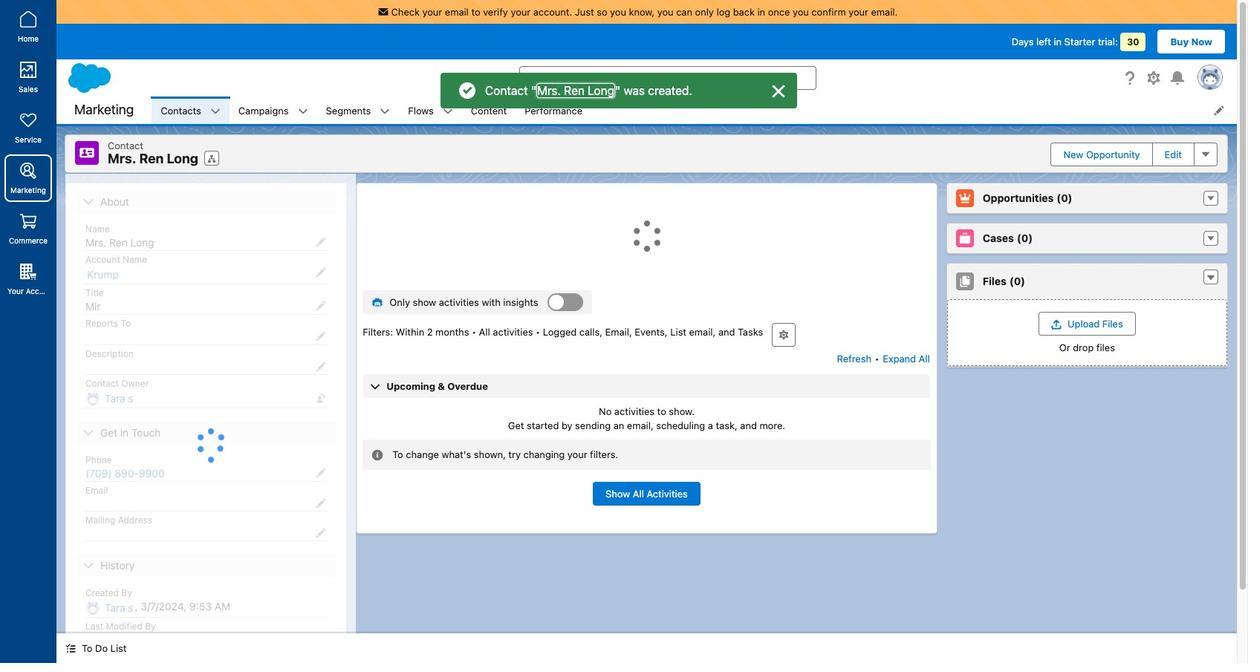 Task type: locate. For each thing, give the bounding box(es) containing it.
your left email
[[423, 6, 443, 18]]

flows
[[408, 104, 434, 116]]

0 horizontal spatial marketing
[[10, 186, 46, 195]]

, 3/7/2024, 9:53 am down modified
[[135, 634, 231, 647]]

s up modified
[[128, 602, 134, 614]]

1 vertical spatial marketing
[[10, 186, 46, 195]]

mailing
[[85, 515, 116, 526]]

to
[[472, 6, 481, 18], [658, 406, 667, 417]]

1 horizontal spatial and
[[741, 420, 757, 432]]

drop
[[1074, 342, 1094, 353]]

tara s link
[[105, 392, 134, 406], [105, 602, 134, 615], [105, 635, 134, 649]]

, 3/7/2024, 9:53 am down history dropdown button
[[135, 600, 231, 613]]

2 horizontal spatial activities
[[615, 406, 655, 417]]

filters: within 2 months • all activities • logged calls, email, events, list email, and tasks
[[363, 326, 764, 338]]

new
[[1064, 148, 1084, 160]]

starter
[[1065, 36, 1096, 48]]

• left expand
[[875, 353, 880, 365]]

(709)
[[85, 467, 112, 480]]

0 vertical spatial name
[[85, 223, 110, 235]]

s down owner
[[128, 392, 134, 405]]

by right modified
[[145, 621, 156, 632]]

9:53 for last modified by
[[189, 634, 212, 647]]

1 horizontal spatial name
[[123, 254, 147, 265]]

touch
[[132, 426, 161, 439]]

3 s from the top
[[128, 635, 134, 648]]

text default image inside get in touch dropdown button
[[83, 427, 94, 439]]

edit description image
[[316, 362, 327, 372]]

3 tara s link from the top
[[105, 635, 134, 649]]

0 vertical spatial mrs.
[[537, 84, 561, 97]]

0 horizontal spatial name
[[85, 223, 110, 235]]

0 vertical spatial (0)
[[1057, 192, 1073, 204]]

1 vertical spatial tara
[[105, 602, 125, 614]]

text default image for get in touch
[[83, 427, 94, 439]]

" left was
[[615, 84, 621, 97]]

text default image inside history dropdown button
[[83, 560, 94, 572]]

contact for contact " mrs. ren long " was created.
[[485, 84, 528, 97]]

files up files
[[1103, 318, 1124, 330]]

contact up the content
[[485, 84, 528, 97]]

months
[[436, 326, 469, 338]]

2 vertical spatial tara s
[[105, 635, 134, 648]]

what's
[[442, 449, 472, 461]]

text default image inside contacts list item
[[210, 106, 221, 117]]

3 tara from the top
[[105, 635, 125, 648]]

owner
[[121, 378, 149, 389]]

0 horizontal spatial and
[[719, 326, 736, 338]]

insights
[[504, 296, 539, 308]]

to right reports at left top
[[121, 318, 131, 329]]

s for modified
[[128, 635, 134, 648]]

2 s from the top
[[128, 602, 134, 614]]

mrs. ren long for contact
[[108, 151, 198, 167]]

you left can
[[658, 6, 674, 18]]

your
[[7, 287, 24, 296]]

1 tara s link from the top
[[105, 392, 134, 406]]

1 horizontal spatial "
[[615, 84, 621, 97]]

1 vertical spatial list
[[110, 643, 127, 655]]

all right expand
[[919, 353, 931, 365]]

am for last modified by
[[215, 634, 231, 647]]

1 vertical spatial tara s
[[105, 602, 134, 614]]

your left filters.
[[568, 449, 588, 461]]

s for by
[[128, 602, 134, 614]]

text default image inside "campaigns" list item
[[298, 106, 308, 117]]

to right email
[[472, 6, 481, 18]]

1 vertical spatial , 3/7/2024, 9:53 am
[[135, 634, 231, 647]]

mrs. ren long down the contacts link
[[108, 151, 198, 167]]

large image
[[770, 83, 788, 100]]

3 tara s from the top
[[105, 635, 134, 648]]

0 horizontal spatial all
[[479, 326, 490, 338]]

0 horizontal spatial to
[[472, 6, 481, 18]]

2 vertical spatial activities
[[615, 406, 655, 417]]

2 vertical spatial ren
[[109, 236, 128, 249]]

long down contacts
[[167, 151, 198, 167]]

1 tara from the top
[[105, 392, 125, 405]]

0 vertical spatial mrs. ren long
[[108, 151, 198, 167]]

1 am from the top
[[215, 600, 231, 613]]

in right left
[[1054, 36, 1062, 48]]

1 horizontal spatial marketing
[[74, 102, 134, 118]]

with
[[482, 296, 501, 308]]

1 horizontal spatial long
[[167, 151, 198, 167]]

1 horizontal spatial mrs.
[[108, 151, 136, 167]]

text default image right flows
[[443, 106, 453, 117]]

confirm
[[812, 6, 846, 18]]

2 tara from the top
[[105, 602, 125, 614]]

2 horizontal spatial •
[[875, 353, 880, 365]]

email, left tasks
[[690, 326, 716, 338]]

1 , from the top
[[135, 600, 138, 613]]

can
[[677, 6, 693, 18]]

expand
[[883, 353, 917, 365]]

0 vertical spatial tara
[[105, 392, 125, 405]]

1 horizontal spatial in
[[758, 6, 766, 18]]

activities down 'insights'
[[493, 326, 533, 338]]

•
[[472, 326, 477, 338], [536, 326, 541, 338], [875, 353, 880, 365]]

2 , 3/7/2024, 9:53 am from the top
[[135, 634, 231, 647]]

text default image right campaigns
[[298, 106, 308, 117]]

long left was
[[588, 84, 614, 97]]

created.
[[648, 84, 692, 97]]

1 vertical spatial files
[[1103, 318, 1124, 330]]

refresh button
[[837, 347, 873, 371]]

tara s link up last modified by at bottom
[[105, 602, 134, 615]]

0 horizontal spatial "
[[531, 84, 536, 97]]

your left email.
[[849, 6, 869, 18]]

1 vertical spatial in
[[1054, 36, 1062, 48]]

you right once
[[793, 6, 809, 18]]

0 horizontal spatial in
[[120, 426, 129, 439]]

0 horizontal spatial long
[[130, 236, 154, 249]]

1 horizontal spatial by
[[145, 621, 156, 632]]

2 tara s from the top
[[105, 602, 134, 614]]

tara s link down last modified by at bottom
[[105, 635, 134, 649]]

0 vertical spatial contact
[[485, 84, 528, 97]]

2 horizontal spatial all
[[919, 353, 931, 365]]

2 vertical spatial tara
[[105, 635, 125, 648]]

get up phone
[[100, 426, 118, 439]]

2 vertical spatial tara s link
[[105, 635, 134, 649]]

just
[[575, 6, 594, 18]]

am for created by
[[215, 600, 231, 613]]

all down the with
[[479, 326, 490, 338]]

2 3/7/2024, from the top
[[141, 634, 187, 647]]

email,
[[690, 326, 716, 338], [627, 420, 654, 432]]

to left change
[[393, 449, 403, 461]]

marketing up 'contact' image
[[74, 102, 134, 118]]

s down modified
[[128, 635, 134, 648]]

text default image right contacts
[[210, 106, 221, 117]]

long up account name
[[130, 236, 154, 249]]

try
[[509, 449, 521, 461]]

1 vertical spatial email,
[[627, 420, 654, 432]]

1 horizontal spatial get
[[508, 420, 524, 432]]

(0) for cases (0)
[[1018, 232, 1033, 244]]

3 you from the left
[[793, 6, 809, 18]]

contact
[[485, 84, 528, 97], [108, 140, 144, 152], [85, 378, 119, 389]]

0 horizontal spatial ren
[[109, 236, 128, 249]]

2 horizontal spatial to
[[393, 449, 403, 461]]

3/7/2024,
[[141, 600, 187, 613], [141, 634, 187, 647]]

text default image left do
[[65, 644, 76, 654]]

get left started
[[508, 420, 524, 432]]

tara s down created by
[[105, 602, 134, 614]]

contact inside success alert dialog
[[485, 84, 528, 97]]

1 vertical spatial and
[[741, 420, 757, 432]]

edit reports to image
[[316, 331, 327, 342]]

1 3/7/2024, from the top
[[141, 600, 187, 613]]

3/7/2024, up modified
[[141, 600, 187, 613]]

1 vertical spatial ren
[[139, 151, 164, 167]]

0 vertical spatial , 3/7/2024, 9:53 am
[[135, 600, 231, 613]]

ren down contacts
[[139, 151, 164, 167]]

" up performance
[[531, 84, 536, 97]]

2 vertical spatial to
[[82, 643, 93, 655]]

list right do
[[110, 643, 127, 655]]

get in touch
[[100, 426, 161, 439]]

tara down last modified by at bottom
[[105, 635, 125, 648]]

change
[[406, 449, 439, 461]]

email
[[85, 485, 108, 496]]

list
[[152, 97, 1238, 124]]

all inside button
[[633, 488, 644, 500]]

show.
[[669, 406, 695, 417]]

1 vertical spatial s
[[128, 602, 134, 614]]

mrs. ren long for name
[[85, 236, 154, 249]]

• left the logged
[[536, 326, 541, 338]]

to left do
[[82, 643, 93, 655]]

, for by
[[135, 600, 138, 613]]

1 vertical spatial (0)
[[1018, 232, 1033, 244]]

service link
[[4, 104, 52, 152]]

1 vertical spatial 3/7/2024,
[[141, 634, 187, 647]]

&
[[438, 380, 445, 392]]

1 vertical spatial long
[[167, 151, 198, 167]]

2 vertical spatial s
[[128, 635, 134, 648]]

list right events, at the right
[[671, 326, 687, 338]]

get
[[508, 420, 524, 432], [100, 426, 118, 439]]

0 horizontal spatial get
[[100, 426, 118, 439]]

long for contact
[[167, 151, 198, 167]]

text default image inside to change what's shown, try changing your filters. status
[[372, 450, 384, 462]]

1 horizontal spatial you
[[658, 6, 674, 18]]

2 9:53 from the top
[[189, 634, 212, 647]]

in
[[758, 6, 766, 18], [1054, 36, 1062, 48], [120, 426, 129, 439]]

1 horizontal spatial account
[[85, 254, 120, 265]]

2 " from the left
[[615, 84, 621, 97]]

2 vertical spatial (0)
[[1010, 275, 1026, 288]]

2 vertical spatial contact
[[85, 378, 119, 389]]

email, right an
[[627, 420, 654, 432]]

verify
[[483, 6, 508, 18]]

text default image for to change what's shown, try changing your filters.
[[372, 450, 384, 462]]

to left show.
[[658, 406, 667, 417]]

(0) down cases (0)
[[1010, 275, 1026, 288]]

(0) down new
[[1057, 192, 1073, 204]]

show
[[413, 296, 436, 308]]

0 horizontal spatial account
[[26, 287, 55, 296]]

files
[[1097, 342, 1116, 353]]

contact " mrs. ren long " was created.
[[485, 84, 692, 97]]

(0) right cases
[[1018, 232, 1033, 244]]

mrs. for contact
[[108, 151, 136, 167]]

marketing up commerce link
[[10, 186, 46, 195]]

list containing contacts
[[152, 97, 1238, 124]]

9:53
[[189, 600, 212, 613], [189, 634, 212, 647]]

0 vertical spatial activities
[[439, 296, 479, 308]]

back
[[733, 6, 755, 18]]

mrs. up account name
[[85, 236, 107, 249]]

marketing
[[74, 102, 134, 118], [10, 186, 46, 195]]

ren inside success alert dialog
[[564, 84, 585, 97]]

your
[[423, 6, 443, 18], [511, 6, 531, 18], [849, 6, 869, 18], [568, 449, 588, 461]]

0 vertical spatial marketing
[[74, 102, 134, 118]]

, up modified
[[135, 600, 138, 613]]

, down modified
[[135, 634, 138, 647]]

(0) inside files "element"
[[1010, 275, 1026, 288]]

1 9:53 from the top
[[189, 600, 212, 613]]

and left tasks
[[719, 326, 736, 338]]

1 s from the top
[[128, 392, 134, 405]]

0 vertical spatial account
[[85, 254, 120, 265]]

1 horizontal spatial email,
[[690, 326, 716, 338]]

more.
[[760, 420, 786, 432]]

(0)
[[1057, 192, 1073, 204], [1018, 232, 1033, 244], [1010, 275, 1026, 288]]

to inside button
[[82, 643, 93, 655]]

text default image inside the segments list item
[[380, 106, 391, 117]]

2 tara s link from the top
[[105, 602, 134, 615]]

tara s link down contact owner
[[105, 392, 134, 406]]

0 vertical spatial s
[[128, 392, 134, 405]]

or
[[1060, 342, 1071, 353]]

tara s down last modified by at bottom
[[105, 635, 134, 648]]

text default image
[[210, 106, 221, 117], [298, 106, 308, 117], [380, 106, 391, 117], [443, 106, 453, 117], [372, 296, 384, 308], [65, 644, 76, 654]]

, 3/7/2024, 9:53 am for last modified by
[[135, 634, 231, 647]]

buy now button
[[1159, 30, 1226, 54]]

text default image for history
[[83, 560, 94, 572]]

files down cases
[[983, 275, 1007, 288]]

0 horizontal spatial to
[[82, 643, 93, 655]]

tara s down contact owner
[[105, 392, 134, 405]]

shown,
[[474, 449, 506, 461]]

all
[[479, 326, 490, 338], [919, 353, 931, 365], [633, 488, 644, 500]]

log
[[717, 6, 731, 18]]

contact down description
[[85, 378, 119, 389]]

service
[[15, 135, 42, 144]]

2 vertical spatial mrs.
[[85, 236, 107, 249]]

0 vertical spatial email,
[[690, 326, 716, 338]]

3/7/2024, down modified
[[141, 634, 187, 647]]

1 vertical spatial am
[[215, 634, 231, 647]]

or drop files
[[1060, 342, 1116, 353]]

text default image left flows link
[[380, 106, 391, 117]]

campaigns link
[[230, 97, 298, 124]]

s for owner
[[128, 392, 134, 405]]

text default image inside about dropdown button
[[83, 196, 94, 208]]

an
[[614, 420, 625, 432]]

1 tara s from the top
[[105, 392, 134, 405]]

text default image inside flows list item
[[443, 106, 453, 117]]

to inside no activities to show. get started by sending an email, scheduling a task, and more.
[[658, 406, 667, 417]]

1 horizontal spatial activities
[[493, 326, 533, 338]]

890-
[[115, 467, 139, 480]]

in right back
[[758, 6, 766, 18]]

9:53 for created by
[[189, 600, 212, 613]]

refresh • expand all
[[837, 353, 931, 365]]

(709) 890-9900 link
[[85, 467, 165, 480]]

no activities to show. get started by sending an email, scheduling a task, and more.
[[508, 406, 786, 432]]

2
[[427, 326, 433, 338]]

and right task,
[[741, 420, 757, 432]]

activities up an
[[615, 406, 655, 417]]

1 vertical spatial 9:53
[[189, 634, 212, 647]]

contact for contact
[[108, 140, 144, 152]]

to inside status
[[393, 449, 403, 461]]

text default image
[[83, 196, 94, 208], [1207, 273, 1217, 283], [83, 427, 94, 439], [372, 450, 384, 462], [83, 560, 94, 572]]

filters.
[[590, 449, 619, 461]]

email.
[[872, 6, 898, 18]]

2 vertical spatial all
[[633, 488, 644, 500]]

show all activities button
[[593, 483, 701, 506]]

0 horizontal spatial activities
[[439, 296, 479, 308]]

0 vertical spatial tara s link
[[105, 392, 134, 406]]

get inside dropdown button
[[100, 426, 118, 439]]

2 horizontal spatial mrs.
[[537, 84, 561, 97]]

0 vertical spatial long
[[588, 84, 614, 97]]

contact right 'contact' image
[[108, 140, 144, 152]]

0 vertical spatial am
[[215, 600, 231, 613]]

reports
[[85, 318, 118, 329]]

tara down created by
[[105, 602, 125, 614]]

and inside no activities to show. get started by sending an email, scheduling a task, and more.
[[741, 420, 757, 432]]

get inside no activities to show. get started by sending an email, scheduling a task, and more.
[[508, 420, 524, 432]]

edit phone image
[[316, 468, 327, 478]]

tara
[[105, 392, 125, 405], [105, 602, 125, 614], [105, 635, 125, 648]]

in left the touch
[[120, 426, 129, 439]]

2 , from the top
[[135, 634, 138, 647]]

• right months
[[472, 326, 477, 338]]

0 vertical spatial to
[[121, 318, 131, 329]]

started
[[527, 420, 559, 432]]

2 am from the top
[[215, 634, 231, 647]]

2 horizontal spatial ren
[[564, 84, 585, 97]]

0 vertical spatial by
[[121, 588, 132, 599]]

0 vertical spatial 3/7/2024,
[[141, 600, 187, 613]]

mrs. up performance
[[537, 84, 561, 97]]

account up krump
[[85, 254, 120, 265]]

tara down contact owner
[[105, 392, 125, 405]]

modified
[[106, 621, 143, 632]]

all right show
[[633, 488, 644, 500]]

mrs. ren long up account name
[[85, 236, 154, 249]]

activities up months
[[439, 296, 479, 308]]

by right created
[[121, 588, 132, 599]]

tara s link for owner
[[105, 392, 134, 406]]

0 vertical spatial tara s
[[105, 392, 134, 405]]

to for to change what's shown, try changing your filters.
[[393, 449, 403, 461]]

krump
[[87, 268, 119, 281]]

1 horizontal spatial to
[[658, 406, 667, 417]]

1 , 3/7/2024, 9:53 am from the top
[[135, 600, 231, 613]]

account right your
[[26, 287, 55, 296]]

2 horizontal spatial you
[[793, 6, 809, 18]]

show all activities
[[606, 488, 688, 500]]

ren up performance
[[564, 84, 585, 97]]

within
[[396, 326, 425, 338]]

1 horizontal spatial ren
[[139, 151, 164, 167]]

0 vertical spatial ,
[[135, 600, 138, 613]]

ren up account name
[[109, 236, 128, 249]]

0 horizontal spatial you
[[610, 6, 627, 18]]

only show activities with insights
[[390, 296, 539, 308]]

1 " from the left
[[531, 84, 536, 97]]

0 horizontal spatial •
[[472, 326, 477, 338]]

left
[[1037, 36, 1052, 48]]

1 vertical spatial name
[[123, 254, 147, 265]]

0 horizontal spatial list
[[110, 643, 127, 655]]

mrs. right 'contact' image
[[108, 151, 136, 167]]

2 vertical spatial in
[[120, 426, 129, 439]]

1 vertical spatial ,
[[135, 634, 138, 647]]

know,
[[629, 6, 655, 18]]

2 horizontal spatial long
[[588, 84, 614, 97]]

you right so
[[610, 6, 627, 18]]

and
[[719, 326, 736, 338], [741, 420, 757, 432]]

cases (0)
[[983, 232, 1033, 244]]

0 vertical spatial ren
[[564, 84, 585, 97]]

1 vertical spatial to
[[658, 406, 667, 417]]



Task type: vqa. For each thing, say whether or not it's contained in the screenshot.
the right Marketing
yes



Task type: describe. For each thing, give the bounding box(es) containing it.
1 vertical spatial by
[[145, 621, 156, 632]]

upcoming
[[387, 380, 436, 392]]

1 horizontal spatial files
[[1103, 318, 1124, 330]]

1 you from the left
[[610, 6, 627, 18]]

your right verify
[[511, 6, 531, 18]]

to change what's shown, try changing your filters.
[[393, 449, 619, 461]]

2 you from the left
[[658, 6, 674, 18]]

your inside to change what's shown, try changing your filters. status
[[568, 449, 588, 461]]

commerce
[[9, 236, 48, 245]]

text default image inside "to do list" button
[[65, 644, 76, 654]]

activities
[[647, 488, 688, 500]]

content link
[[462, 97, 516, 124]]

your account
[[7, 287, 55, 296]]

sending
[[575, 420, 611, 432]]

performance
[[525, 104, 583, 116]]

segments
[[326, 104, 371, 116]]

0 vertical spatial in
[[758, 6, 766, 18]]

opportunities (0)
[[983, 192, 1073, 204]]

list inside button
[[110, 643, 127, 655]]

cases
[[983, 232, 1015, 244]]

no
[[599, 406, 612, 417]]

search... button
[[519, 66, 817, 90]]

upcoming & overdue button
[[364, 374, 931, 398]]

show
[[606, 488, 631, 500]]

3/7/2024, for last modified by
[[141, 634, 187, 647]]

tara s link for by
[[105, 602, 134, 615]]

tara for owner
[[105, 392, 125, 405]]

1 horizontal spatial to
[[121, 318, 131, 329]]

was
[[624, 84, 645, 97]]

trial:
[[1099, 36, 1119, 48]]

marketing link
[[4, 155, 52, 202]]

days
[[1012, 36, 1034, 48]]

cases image
[[957, 229, 974, 247]]

text default image for flows
[[443, 106, 453, 117]]

, for modified
[[135, 634, 138, 647]]

edit mailing address image
[[316, 528, 327, 539]]

sales link
[[4, 54, 52, 101]]

events,
[[635, 326, 668, 338]]

edit title image
[[316, 301, 327, 311]]

files element
[[947, 263, 1229, 368]]

text default image for about
[[83, 196, 94, 208]]

reports to
[[85, 318, 131, 329]]

contact for contact owner
[[85, 378, 119, 389]]

account.
[[534, 6, 573, 18]]

tara s for modified
[[105, 635, 134, 648]]

30
[[1128, 36, 1140, 48]]

mrs. for name
[[85, 236, 107, 249]]

9900
[[139, 467, 165, 480]]

home link
[[4, 3, 52, 51]]

activities inside no activities to show. get started by sending an email, scheduling a task, and more.
[[615, 406, 655, 417]]

files (0)
[[983, 275, 1026, 288]]

3/7/2024, for created by
[[141, 600, 187, 613]]

(0) for opportunities (0)
[[1057, 192, 1073, 204]]

account name
[[85, 254, 147, 265]]

tara s for by
[[105, 602, 134, 614]]

segments list item
[[317, 97, 399, 124]]

tara for modified
[[105, 635, 125, 648]]

task,
[[716, 420, 738, 432]]

sales
[[19, 85, 38, 94]]

tara for by
[[105, 602, 125, 614]]

now
[[1192, 36, 1213, 48]]

flows list item
[[399, 97, 462, 124]]

history
[[100, 559, 135, 572]]

email,
[[606, 326, 632, 338]]

ren for name
[[109, 236, 128, 249]]

created by
[[85, 588, 132, 599]]

new opportunity button
[[1051, 143, 1153, 166]]

campaigns list item
[[230, 97, 317, 124]]

search...
[[548, 72, 588, 84]]

to do list button
[[56, 634, 136, 664]]

to do list
[[82, 643, 127, 655]]

tara s for owner
[[105, 392, 134, 405]]

description
[[85, 348, 134, 359]]

in inside dropdown button
[[120, 426, 129, 439]]

email, inside no activities to show. get started by sending an email, scheduling a task, and more.
[[627, 420, 654, 432]]

contacts link
[[152, 97, 210, 124]]

to for to do list
[[82, 643, 93, 655]]

0 vertical spatial and
[[719, 326, 736, 338]]

long for name
[[130, 236, 154, 249]]

refresh
[[837, 353, 872, 365]]

(0) for files (0)
[[1010, 275, 1026, 288]]

created
[[85, 588, 119, 599]]

about
[[100, 195, 129, 208]]

text default image for campaigns
[[298, 106, 308, 117]]

contacts list item
[[152, 97, 230, 124]]

opportunity
[[1087, 148, 1141, 160]]

long inside success alert dialog
[[588, 84, 614, 97]]

upload files
[[1068, 318, 1124, 330]]

text default image left only
[[372, 296, 384, 308]]

0 vertical spatial to
[[472, 6, 481, 18]]

segments link
[[317, 97, 380, 124]]

buy now
[[1171, 36, 1213, 48]]

text default image for segments
[[380, 106, 391, 117]]

tasks
[[738, 326, 764, 338]]

1 vertical spatial activities
[[493, 326, 533, 338]]

contact owner
[[85, 378, 149, 389]]

1 horizontal spatial •
[[536, 326, 541, 338]]

check
[[391, 6, 420, 18]]

ren for contact
[[139, 151, 164, 167]]

last modified by
[[85, 621, 156, 632]]

tara s link for modified
[[105, 635, 134, 649]]

(709) 890-9900
[[85, 467, 165, 480]]

contact image
[[75, 141, 99, 165]]

a
[[708, 420, 714, 432]]

commerce link
[[4, 205, 52, 253]]

1 vertical spatial account
[[26, 287, 55, 296]]

upcoming & overdue
[[387, 380, 488, 392]]

last
[[85, 621, 103, 632]]

your account link
[[4, 256, 55, 303]]

edit button
[[1153, 143, 1195, 166]]

edit name image
[[316, 237, 327, 247]]

filters:
[[363, 326, 393, 338]]

0 horizontal spatial files
[[983, 275, 1007, 288]]

text default image inside files "element"
[[1207, 273, 1217, 283]]

success alert dialog
[[440, 73, 797, 109]]

address
[[118, 515, 152, 526]]

text default image for contacts
[[210, 106, 221, 117]]

by
[[562, 420, 573, 432]]

edit account name image
[[316, 267, 327, 278]]

0 vertical spatial list
[[671, 326, 687, 338]]

, 3/7/2024, 9:53 am for created by
[[135, 600, 231, 613]]

changing
[[524, 449, 565, 461]]

opportunities image
[[957, 189, 974, 207]]

to change what's shown, try changing your filters. status
[[363, 440, 931, 471]]

0 vertical spatial all
[[479, 326, 490, 338]]

phone
[[85, 455, 112, 466]]

mrs. inside success alert dialog
[[537, 84, 561, 97]]

edit email image
[[316, 498, 327, 509]]

2 horizontal spatial in
[[1054, 36, 1062, 48]]



